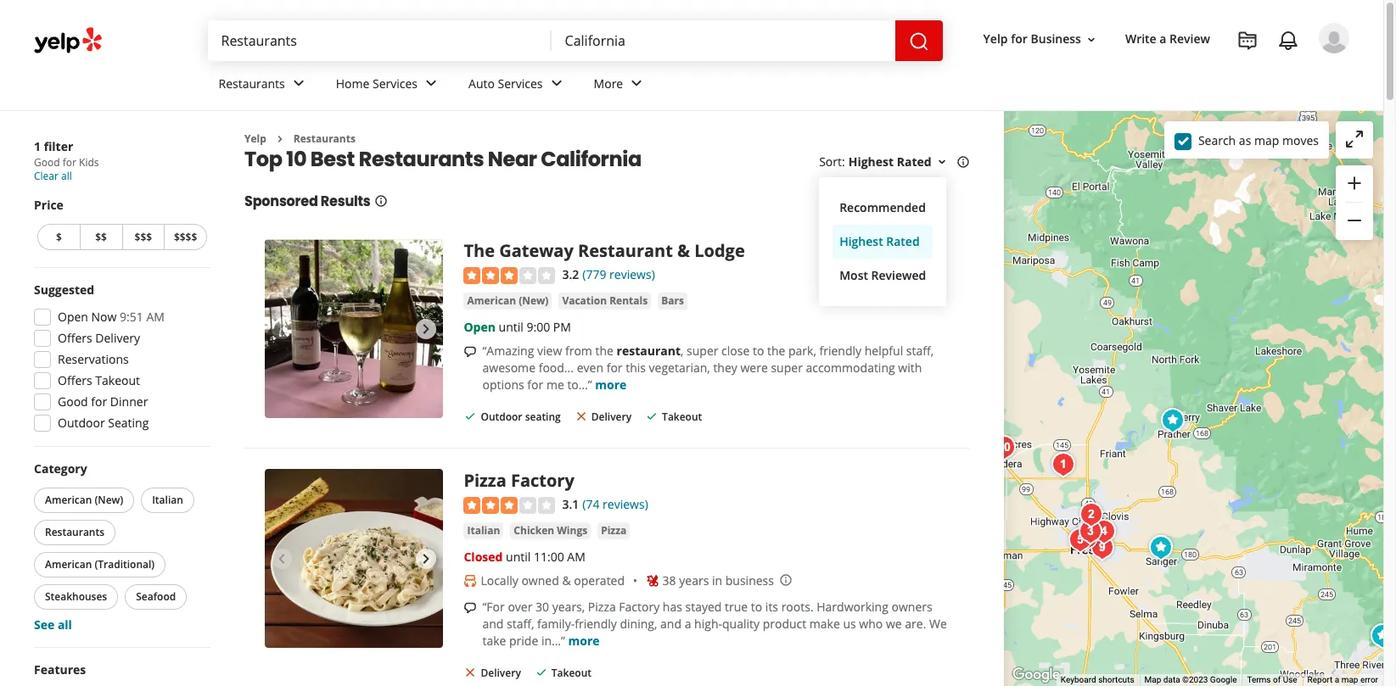 Task type: describe. For each thing, give the bounding box(es) containing it.
were
[[741, 360, 768, 376]]

1 horizontal spatial american (new) button
[[464, 293, 552, 310]]

report a map error link
[[1308, 676, 1379, 685]]

for inside 1 filter good for kids clear all
[[63, 155, 76, 170]]

16 chevron down v2 image
[[1085, 33, 1099, 46]]

map region
[[952, 0, 1397, 687]]

pride
[[509, 634, 539, 650]]

"amazing view from the restaurant
[[483, 343, 681, 359]]

results
[[321, 192, 371, 212]]

pizza button
[[598, 523, 630, 540]]

wingstop image
[[1145, 532, 1179, 565]]

filter
[[44, 138, 73, 155]]

locally
[[481, 573, 519, 589]]

rentals
[[610, 294, 648, 308]]

italian button inside "group"
[[141, 488, 194, 514]]

services for home services
[[373, 75, 418, 91]]

recommended button
[[833, 191, 933, 225]]

closed until 11:00 am
[[464, 549, 586, 566]]

"for
[[483, 600, 505, 616]]

make
[[810, 617, 840, 633]]

3.1 star rating image
[[464, 498, 556, 515]]

keyboard shortcuts button
[[1061, 675, 1135, 687]]

recommended
[[840, 200, 926, 216]]

american (traditional)
[[45, 558, 155, 572]]

best
[[311, 146, 355, 174]]

1 horizontal spatial pizza factory image
[[1157, 404, 1191, 438]]

years,
[[552, 600, 585, 616]]

business
[[1031, 31, 1082, 47]]

to inside , super close to the park, friendly helpful staff, awesome food... even for this vegetarian, they were super accommodating with options for me to…"
[[753, 343, 764, 359]]

16 checkmark v2 image
[[535, 666, 548, 680]]

this
[[626, 360, 646, 376]]

yelp for business
[[984, 31, 1082, 47]]

am for closed until 11:00 am
[[567, 549, 586, 566]]

chicken wings button
[[511, 523, 591, 540]]

16 years in business v2 image
[[646, 575, 659, 588]]

(new) for rightmost american (new) button
[[519, 294, 549, 308]]

they
[[714, 360, 738, 376]]

write a review link
[[1119, 24, 1218, 55]]

open now 9:51 am
[[58, 309, 165, 325]]

more link
[[580, 61, 661, 110]]

all inside "group"
[[58, 617, 72, 633]]

map
[[1145, 676, 1162, 685]]

who
[[860, 617, 883, 633]]

restaurants down home services link
[[359, 146, 484, 174]]

home
[[336, 75, 370, 91]]

reviewed
[[872, 268, 927, 284]]

(new) for american (new) button to the left
[[95, 493, 123, 508]]

delivery for 16 close v2 icon
[[592, 410, 632, 425]]

highest rated for highest rated button
[[840, 234, 920, 250]]

,
[[681, 343, 684, 359]]

auto
[[469, 75, 495, 91]]

slim dilly dogs image
[[1047, 448, 1081, 482]]

1 and from the left
[[483, 617, 504, 633]]

review
[[1170, 31, 1211, 47]]

16 checkmark v2 image for takeout
[[645, 410, 659, 424]]

user actions element
[[970, 21, 1374, 126]]

group containing category
[[31, 461, 211, 634]]

top 10 best restaurants near california
[[245, 146, 642, 174]]

0 vertical spatial super
[[687, 343, 719, 359]]

3.1
[[562, 497, 579, 513]]

vegetarian,
[[649, 360, 710, 376]]

yelp for yelp link
[[245, 132, 266, 146]]

16 chevron down v2 image
[[935, 156, 949, 169]]

map for moves
[[1255, 132, 1280, 148]]

roots.
[[782, 600, 814, 616]]

restaurants inside button
[[45, 526, 104, 540]]

vacation rentals button
[[559, 293, 651, 310]]

with
[[899, 360, 922, 376]]

zoom out image
[[1345, 211, 1365, 231]]

the gateway restaurant & lodge image
[[1366, 620, 1397, 654]]

zoom in image
[[1345, 173, 1365, 193]]

terms
[[1248, 676, 1272, 685]]

clear all link
[[34, 169, 72, 183]]

the
[[464, 240, 495, 263]]

yelp for business button
[[977, 24, 1105, 55]]

even
[[577, 360, 604, 376]]

(74
[[583, 497, 600, 513]]

until for factory
[[506, 549, 531, 566]]

1 filter good for kids clear all
[[34, 138, 99, 183]]

use
[[1283, 676, 1298, 685]]

offers for offers takeout
[[58, 373, 92, 389]]

for left this
[[607, 360, 623, 376]]

services for auto services
[[498, 75, 543, 91]]

data
[[1164, 676, 1181, 685]]

1 vertical spatial restaurants link
[[294, 132, 356, 146]]

©2023
[[1183, 676, 1209, 685]]

pizza inside "for over 30 years, pizza factory has stayed true to its roots. hardworking owners and staff, family-friendly dining, and a high-quality product make us who we are. we take pride in…"
[[588, 600, 616, 616]]

outdoor for outdoor seating
[[481, 410, 523, 425]]

notifications image
[[1279, 31, 1299, 51]]

american for american (traditional) button
[[45, 558, 92, 572]]

more
[[594, 75, 623, 91]]

$
[[56, 230, 62, 245]]

a for write
[[1160, 31, 1167, 47]]

nolan p. image
[[1319, 23, 1350, 53]]

24 chevron down v2 image for home services
[[421, 73, 442, 94]]

delivery for 16 close v2 image
[[481, 667, 521, 681]]

report a map error
[[1308, 676, 1379, 685]]

1 horizontal spatial italian button
[[464, 523, 504, 540]]

a inside "for over 30 years, pizza factory has stayed true to its roots. hardworking owners and staff, family-friendly dining, and a high-quality product make us who we are. we take pride in…"
[[685, 617, 692, 633]]

us
[[844, 617, 856, 633]]

reviews) for gateway
[[610, 267, 655, 283]]

search
[[1199, 132, 1236, 148]]

we
[[886, 617, 902, 633]]

vacation rentals
[[562, 294, 648, 308]]

staff, inside , super close to the park, friendly helpful staff, awesome food... even for this vegetarian, they were super accommodating with options for me to…"
[[907, 343, 934, 359]]

me
[[547, 377, 564, 393]]

owners
[[892, 600, 933, 616]]

yelp link
[[245, 132, 266, 146]]

1
[[34, 138, 41, 155]]

highest rated button
[[833, 225, 933, 259]]

the gateway restaurant & lodge
[[464, 240, 745, 263]]

none field near
[[565, 31, 882, 50]]

price
[[34, 197, 64, 213]]

search image
[[909, 31, 929, 51]]

reviews) for factory
[[603, 497, 649, 513]]

terms of use link
[[1248, 676, 1298, 685]]

for left "me"
[[528, 377, 544, 393]]

$$$ button
[[122, 224, 164, 250]]

16 checkmark v2 image for outdoor seating
[[464, 410, 478, 424]]

previous image
[[272, 549, 292, 569]]

map data ©2023 google
[[1145, 676, 1237, 685]]

open for open until 9:00 pm
[[464, 319, 496, 335]]

0 vertical spatial more link
[[595, 377, 627, 393]]

a for report
[[1335, 676, 1340, 685]]

california
[[541, 146, 642, 174]]

tortas mexico image
[[1070, 522, 1104, 556]]

0 vertical spatial restaurants link
[[205, 61, 322, 110]]

bars link
[[658, 293, 688, 310]]

error
[[1361, 676, 1379, 685]]

highest rated button
[[849, 154, 949, 170]]

the gateway restaurant & lodge image
[[265, 240, 444, 418]]

1 vertical spatial more link
[[569, 634, 600, 650]]

category
[[34, 461, 87, 477]]

factory inside "for over 30 years, pizza factory has stayed true to its roots. hardworking owners and staff, family-friendly dining, and a high-quality product make us who we are. we take pride in…"
[[619, 600, 660, 616]]

view
[[537, 343, 562, 359]]

highest rated for highest rated dropdown button
[[849, 154, 932, 170]]

3.2 link
[[562, 265, 579, 284]]

none field find
[[221, 31, 538, 50]]

over
[[508, 600, 533, 616]]

top
[[245, 146, 282, 174]]

1 vertical spatial italian
[[467, 524, 500, 538]]

"for over 30 years, pizza factory has stayed true to its roots. hardworking owners and staff, family-friendly dining, and a high-quality product make us who we are. we take pride in…"
[[483, 600, 947, 650]]

0 vertical spatial &
[[678, 240, 690, 263]]

quality
[[723, 617, 760, 633]]

friendly inside , super close to the park, friendly helpful staff, awesome food... even for this vegetarian, they were super accommodating with options for me to…"
[[820, 343, 862, 359]]

family-
[[537, 617, 575, 633]]

1 vertical spatial 16 info v2 image
[[374, 195, 388, 208]]



Task type: vqa. For each thing, say whether or not it's contained in the screenshot.
Delicates
no



Task type: locate. For each thing, give the bounding box(es) containing it.
reviews) down "restaurant"
[[610, 267, 655, 283]]

1 horizontal spatial &
[[678, 240, 690, 263]]

for down offers takeout
[[91, 394, 107, 410]]

years
[[679, 573, 709, 589]]

for inside yelp for business button
[[1011, 31, 1028, 47]]

(779 reviews)
[[583, 267, 655, 283]]

24 chevron down v2 image inside home services link
[[421, 73, 442, 94]]

price group
[[34, 197, 211, 254]]

slideshow element for the
[[265, 240, 444, 418]]

1 horizontal spatial open
[[464, 319, 496, 335]]

3.2 star rating image
[[464, 268, 556, 285]]

0 horizontal spatial &
[[562, 573, 571, 589]]

map left the 'error'
[[1342, 676, 1359, 685]]

american (new) down 3.2 star rating image
[[467, 294, 549, 308]]

1 vertical spatial highest
[[840, 234, 884, 250]]

keyboard shortcuts
[[1061, 676, 1135, 685]]

restaurants
[[219, 75, 285, 91], [294, 132, 356, 146], [359, 146, 484, 174], [45, 526, 104, 540]]

el taco charro image
[[1073, 514, 1107, 548]]

all inside 1 filter good for kids clear all
[[61, 169, 72, 183]]

0 vertical spatial 16 info v2 image
[[957, 156, 970, 169]]

0 vertical spatial rated
[[897, 154, 932, 170]]

taqueria la acapulqueña image
[[1074, 515, 1108, 549]]

10
[[286, 146, 307, 174]]

all right see
[[58, 617, 72, 633]]

1 horizontal spatial 24 chevron down v2 image
[[421, 73, 442, 94]]

all
[[61, 169, 72, 183], [58, 617, 72, 633]]

american (new) up restaurants button
[[45, 493, 123, 508]]

1 vertical spatial more
[[569, 634, 600, 650]]

chicken
[[514, 524, 555, 538]]

0 vertical spatial yelp
[[984, 31, 1008, 47]]

next image
[[416, 549, 437, 569]]

0 horizontal spatial open
[[58, 309, 88, 325]]

services right auto
[[498, 75, 543, 91]]

1 horizontal spatial yelp
[[984, 31, 1008, 47]]

takeout for 16 checkmark v2 icon
[[552, 667, 592, 681]]

1 vertical spatial offers
[[58, 373, 92, 389]]

see all button
[[34, 617, 72, 633]]

restaurants link
[[205, 61, 322, 110], [294, 132, 356, 146]]

1 vertical spatial all
[[58, 617, 72, 633]]

report
[[1308, 676, 1333, 685]]

am for open now 9:51 am
[[146, 309, 165, 325]]

none field up business categories element
[[565, 31, 882, 50]]

24 chevron down v2 image right auto services
[[546, 73, 567, 94]]

has
[[663, 600, 683, 616]]

a right write
[[1160, 31, 1167, 47]]

takeout up dinner
[[95, 373, 140, 389]]

0 vertical spatial factory
[[511, 470, 575, 493]]

1 offers from the top
[[58, 330, 92, 346]]

friendly up accommodating at the right bottom
[[820, 343, 862, 359]]

& left lodge
[[678, 240, 690, 263]]

reservations
[[58, 352, 129, 368]]

16 close v2 image
[[575, 410, 588, 424]]

24 chevron down v2 image for auto services
[[546, 73, 567, 94]]

offers delivery
[[58, 330, 140, 346]]

1 vertical spatial italian button
[[464, 523, 504, 540]]

(new) up the 9:00 at the left
[[519, 294, 549, 308]]

am right 9:51
[[146, 309, 165, 325]]

until up "amazing
[[499, 319, 524, 335]]

info icon image
[[779, 574, 793, 588], [779, 574, 793, 588]]

a right report
[[1335, 676, 1340, 685]]

$$ button
[[80, 224, 122, 250]]

american inside american (traditional) button
[[45, 558, 92, 572]]

outdoor
[[481, 410, 523, 425], [58, 415, 105, 431]]

more link right in…"
[[569, 634, 600, 650]]

vacation
[[562, 294, 607, 308]]

super
[[687, 343, 719, 359], [771, 360, 803, 376]]

takeout inside "group"
[[95, 373, 140, 389]]

$$$
[[135, 230, 152, 245]]

highest rated down recommended button
[[840, 234, 920, 250]]

we
[[930, 617, 947, 633]]

staff,
[[907, 343, 934, 359], [507, 617, 534, 633]]

services right "home"
[[373, 75, 418, 91]]

yelp left 16 chevron right v2 image
[[245, 132, 266, 146]]

0 vertical spatial 16 speech v2 image
[[464, 345, 478, 359]]

rated for highest rated dropdown button
[[897, 154, 932, 170]]

super down park,
[[771, 360, 803, 376]]

9:00
[[527, 319, 550, 335]]

reviews) inside (74 reviews) link
[[603, 497, 649, 513]]

16 info v2 image right 16 chevron down v2 icon on the top right of page
[[957, 156, 970, 169]]

more
[[595, 377, 627, 393], [569, 634, 600, 650]]

open for open now 9:51 am
[[58, 309, 88, 325]]

la empanada buen provecho image
[[1075, 498, 1109, 532]]

pizza factory link
[[464, 470, 575, 493]]

la mexicana bakery & taqueria image
[[1088, 515, 1122, 549]]

0 horizontal spatial american (new) button
[[34, 488, 134, 514]]

rated
[[897, 154, 932, 170], [887, 234, 920, 250]]

0 horizontal spatial friendly
[[575, 617, 617, 633]]

dinner
[[110, 394, 148, 410]]

in
[[712, 573, 723, 589]]

pizza down operated
[[588, 600, 616, 616]]

american (new) for american (new) button to the left
[[45, 493, 123, 508]]

business
[[726, 573, 774, 589]]

steakhouses button
[[34, 585, 118, 610]]

& right owned
[[562, 573, 571, 589]]

american (new) for rightmost american (new) button
[[467, 294, 549, 308]]

google image
[[1008, 665, 1064, 687]]

offers takeout
[[58, 373, 140, 389]]

near
[[488, 146, 537, 174]]

0 vertical spatial italian button
[[141, 488, 194, 514]]

2 the from the left
[[768, 343, 786, 359]]

yelp for yelp for business
[[984, 31, 1008, 47]]

yelp
[[984, 31, 1008, 47], [245, 132, 266, 146]]

16 chevron right v2 image
[[273, 132, 287, 146]]

more right in…"
[[569, 634, 600, 650]]

expand map image
[[1345, 129, 1365, 149]]

1 vertical spatial pizza factory image
[[265, 470, 444, 649]]

1 horizontal spatial takeout
[[552, 667, 592, 681]]

1 vertical spatial reviews)
[[603, 497, 649, 513]]

none field up home services at top left
[[221, 31, 538, 50]]

moves
[[1283, 132, 1319, 148]]

owned
[[522, 573, 559, 589]]

and
[[483, 617, 504, 633], [661, 617, 682, 633]]

next image
[[416, 319, 437, 339]]

1 horizontal spatial services
[[498, 75, 543, 91]]

0 vertical spatial slideshow element
[[265, 240, 444, 418]]

0 vertical spatial pizza
[[464, 470, 507, 493]]

see
[[34, 617, 55, 633]]

1 vertical spatial american
[[45, 493, 92, 508]]

dining,
[[620, 617, 658, 633]]

true
[[725, 600, 748, 616]]

2 horizontal spatial delivery
[[592, 410, 632, 425]]

2 vertical spatial a
[[1335, 676, 1340, 685]]

map right 'as'
[[1255, 132, 1280, 148]]

2 horizontal spatial takeout
[[662, 410, 702, 425]]

3 24 chevron down v2 image from the left
[[546, 73, 567, 94]]

restaurants inside business categories element
[[219, 75, 285, 91]]

open until 9:00 pm
[[464, 319, 571, 335]]

high-
[[695, 617, 723, 633]]

16 speech v2 image left "amazing
[[464, 345, 478, 359]]

takeout right 16 checkmark v2 icon
[[552, 667, 592, 681]]

staff, up with
[[907, 343, 934, 359]]

terms of use
[[1248, 676, 1298, 685]]

1 horizontal spatial factory
[[619, 600, 660, 616]]

italian button up the (traditional)
[[141, 488, 194, 514]]

1 horizontal spatial and
[[661, 617, 682, 633]]

(74 reviews)
[[583, 497, 649, 513]]

american for american (new) button to the left
[[45, 493, 92, 508]]

most reviewed
[[840, 268, 927, 284]]

highest up most
[[840, 234, 884, 250]]

24 chevron down v2 image
[[288, 73, 309, 94], [421, 73, 442, 94], [546, 73, 567, 94]]

Find text field
[[221, 31, 538, 50]]

0 horizontal spatial factory
[[511, 470, 575, 493]]

24 chevron down v2 image left auto
[[421, 73, 442, 94]]

restaurants link up yelp link
[[205, 61, 322, 110]]

16 checkmark v2 image down this
[[645, 410, 659, 424]]

1 24 chevron down v2 image from the left
[[288, 73, 309, 94]]

0 horizontal spatial none field
[[221, 31, 538, 50]]

a left the "high-"
[[685, 617, 692, 633]]

1 vertical spatial super
[[771, 360, 803, 376]]

am inside "group"
[[146, 309, 165, 325]]

2 slideshow element from the top
[[265, 470, 444, 649]]

seating
[[525, 410, 561, 425]]

1 vertical spatial &
[[562, 573, 571, 589]]

outdoor down options
[[481, 410, 523, 425]]

2 16 checkmark v2 image from the left
[[645, 410, 659, 424]]

1 horizontal spatial outdoor
[[481, 410, 523, 425]]

1 vertical spatial american (new) button
[[34, 488, 134, 514]]

2 vertical spatial delivery
[[481, 667, 521, 681]]

american inside american (new) link
[[467, 294, 516, 308]]

sponsored
[[245, 192, 318, 212]]

0 horizontal spatial staff,
[[507, 617, 534, 633]]

0 vertical spatial highest rated
[[849, 154, 932, 170]]

american down 3.2 star rating image
[[467, 294, 516, 308]]

1 vertical spatial to
[[751, 600, 763, 616]]

1 vertical spatial delivery
[[592, 410, 632, 425]]

1 16 speech v2 image from the top
[[464, 345, 478, 359]]

1 vertical spatial map
[[1342, 676, 1359, 685]]

auto services link
[[455, 61, 580, 110]]

the up even
[[596, 343, 614, 359]]

0 horizontal spatial pizza factory image
[[265, 470, 444, 649]]

american (new) inside "group"
[[45, 493, 123, 508]]

1 horizontal spatial staff,
[[907, 343, 934, 359]]

offers up reservations
[[58, 330, 92, 346]]

2 vertical spatial takeout
[[552, 667, 592, 681]]

1 services from the left
[[373, 75, 418, 91]]

1 none field from the left
[[221, 31, 538, 50]]

pizza factory image
[[1157, 404, 1191, 438], [265, 470, 444, 649]]

2 vertical spatial group
[[31, 461, 211, 634]]

highest rated up 'recommended'
[[849, 154, 932, 170]]

pizza down the (74 reviews) at bottom left
[[601, 524, 627, 538]]

good inside "group"
[[58, 394, 88, 410]]

pizza inside pizza 'button'
[[601, 524, 627, 538]]

close
[[722, 343, 750, 359]]

good for dinner
[[58, 394, 148, 410]]

16 close v2 image
[[464, 666, 478, 680]]

to left its at the bottom right of page
[[751, 600, 763, 616]]

0 horizontal spatial italian
[[152, 493, 183, 508]]

0 vertical spatial offers
[[58, 330, 92, 346]]

1 vertical spatial factory
[[619, 600, 660, 616]]

1 the from the left
[[596, 343, 614, 359]]

closed
[[464, 549, 503, 566]]

highest rated
[[849, 154, 932, 170], [840, 234, 920, 250]]

group
[[1336, 166, 1374, 240], [29, 282, 211, 437], [31, 461, 211, 634]]

2 vertical spatial pizza
[[588, 600, 616, 616]]

, super close to the park, friendly helpful staff, awesome food... even for this vegetarian, they were super accommodating with options for me to…"
[[483, 343, 934, 393]]

until for gateway
[[499, 319, 524, 335]]

as
[[1239, 132, 1252, 148]]

0 vertical spatial until
[[499, 319, 524, 335]]

2 16 speech v2 image from the top
[[464, 602, 478, 616]]

and down "for
[[483, 617, 504, 633]]

restaurants up yelp link
[[219, 75, 285, 91]]

1 horizontal spatial delivery
[[481, 667, 521, 681]]

slideshow element for pizza
[[265, 470, 444, 649]]

good down offers takeout
[[58, 394, 88, 410]]

1 16 checkmark v2 image from the left
[[464, 410, 478, 424]]

see all
[[34, 617, 72, 633]]

italian button up closed
[[464, 523, 504, 540]]

american down restaurants button
[[45, 558, 92, 572]]

cachanilla image
[[988, 431, 1022, 465]]

0 horizontal spatial takeout
[[95, 373, 140, 389]]

delivery inside "group"
[[95, 330, 140, 346]]

good inside 1 filter good for kids clear all
[[34, 155, 60, 170]]

delivery right 16 close v2 icon
[[592, 410, 632, 425]]

2 24 chevron down v2 image from the left
[[421, 73, 442, 94]]

0 vertical spatial group
[[1336, 166, 1374, 240]]

1 horizontal spatial super
[[771, 360, 803, 376]]

seafood button
[[125, 585, 187, 610]]

16 info v2 image
[[957, 156, 970, 169], [374, 195, 388, 208]]

business categories element
[[205, 61, 1350, 110]]

16 speech v2 image
[[464, 345, 478, 359], [464, 602, 478, 616]]

"amazing
[[483, 343, 534, 359]]

to inside "for over 30 years, pizza factory has stayed true to its roots. hardworking owners and staff, family-friendly dining, and a high-quality product make us who we are. we take pride in…"
[[751, 600, 763, 616]]

1 horizontal spatial friendly
[[820, 343, 862, 359]]

the inside , super close to the park, friendly helpful staff, awesome food... even for this vegetarian, they were super accommodating with options for me to…"
[[768, 343, 786, 359]]

outdoor for outdoor seating
[[58, 415, 105, 431]]

italian up closed
[[467, 524, 500, 538]]

super right , at the left of page
[[687, 343, 719, 359]]

epic cafe image
[[1293, 116, 1327, 150]]

services
[[373, 75, 418, 91], [498, 75, 543, 91]]

for
[[1011, 31, 1028, 47], [63, 155, 76, 170], [607, 360, 623, 376], [528, 377, 544, 393], [91, 394, 107, 410]]

rated up reviewed
[[887, 234, 920, 250]]

delivery down the open now 9:51 am
[[95, 330, 140, 346]]

takeout for 16 checkmark v2 image related to takeout
[[662, 410, 702, 425]]

0 vertical spatial (new)
[[519, 294, 549, 308]]

1 horizontal spatial 16 info v2 image
[[957, 156, 970, 169]]

24 chevron down v2 image left "home"
[[288, 73, 309, 94]]

pizza factory
[[464, 470, 575, 493]]

delivery right 16 close v2 image
[[481, 667, 521, 681]]

previous image
[[272, 319, 292, 339]]

takeout down vegetarian,
[[662, 410, 702, 425]]

american (new) button up restaurants button
[[34, 488, 134, 514]]

1 vertical spatial (new)
[[95, 493, 123, 508]]

map for error
[[1342, 676, 1359, 685]]

product
[[763, 617, 807, 633]]

for inside "group"
[[91, 394, 107, 410]]

of
[[1274, 676, 1281, 685]]

group containing suggested
[[29, 282, 211, 437]]

staff, inside "for over 30 years, pizza factory has stayed true to its roots. hardworking owners and staff, family-friendly dining, and a high-quality product make us who we are. we take pride in…"
[[507, 617, 534, 633]]

1 horizontal spatial italian
[[467, 524, 500, 538]]

24 chevron down v2 image for restaurants
[[288, 73, 309, 94]]

0 horizontal spatial super
[[687, 343, 719, 359]]

0 vertical spatial more
[[595, 377, 627, 393]]

highest for highest rated button
[[840, 234, 884, 250]]

2 none field from the left
[[565, 31, 882, 50]]

pizza for pizza factory
[[464, 470, 507, 493]]

yelp left business
[[984, 31, 1008, 47]]

highest right sort:
[[849, 154, 894, 170]]

google
[[1211, 676, 1237, 685]]

to up were
[[753, 343, 764, 359]]

the gateway restaurant & lodge link
[[464, 240, 745, 263]]

(new) up restaurants button
[[95, 493, 123, 508]]

restaurants link right 16 chevron right v2 image
[[294, 132, 356, 146]]

0 vertical spatial map
[[1255, 132, 1280, 148]]

2 amigos taco truck image
[[1086, 532, 1120, 565]]

seating
[[108, 415, 149, 431]]

1 horizontal spatial the
[[768, 343, 786, 359]]

staff, down over
[[507, 617, 534, 633]]

am down wings
[[567, 549, 586, 566]]

slideshow element
[[265, 240, 444, 418], [265, 470, 444, 649]]

1 vertical spatial good
[[58, 394, 88, 410]]

1 vertical spatial staff,
[[507, 617, 534, 633]]

and down has
[[661, 617, 682, 633]]

1 horizontal spatial american (new)
[[467, 294, 549, 308]]

more link down even
[[595, 377, 627, 393]]

yelp inside button
[[984, 31, 1008, 47]]

open up "amazing
[[464, 319, 496, 335]]

until up locally
[[506, 549, 531, 566]]

pizza for pizza
[[601, 524, 627, 538]]

2 services from the left
[[498, 75, 543, 91]]

1 vertical spatial group
[[29, 282, 211, 437]]

more down even
[[595, 377, 627, 393]]

16 speech v2 image for "amazing view from the
[[464, 345, 478, 359]]

pizza up the 3.1 star rating image
[[464, 470, 507, 493]]

16 speech v2 image for "for over 30 years, pizza factory has stayed true to its roots. hardworking owners and staff, family-friendly dining, and a high-quality product make us who we are. we take pride in…"
[[464, 602, 478, 616]]

food...
[[539, 360, 574, 376]]

1 horizontal spatial am
[[567, 549, 586, 566]]

0 vertical spatial italian
[[152, 493, 183, 508]]

0 vertical spatial american
[[467, 294, 516, 308]]

factory up 3.1 link at the bottom left
[[511, 470, 575, 493]]

helpful
[[865, 343, 904, 359]]

rated for highest rated button
[[887, 234, 920, 250]]

Near text field
[[565, 31, 882, 50]]

friendly inside "for over 30 years, pizza factory has stayed true to its roots. hardworking owners and staff, family-friendly dining, and a high-quality product make us who we are. we take pride in…"
[[575, 617, 617, 633]]

1 horizontal spatial none field
[[565, 31, 882, 50]]

italian up the (traditional)
[[152, 493, 183, 508]]

flight line café image
[[1064, 524, 1098, 558]]

1 vertical spatial highest rated
[[840, 234, 920, 250]]

0 horizontal spatial 16 info v2 image
[[374, 195, 388, 208]]

24 chevron down v2 image
[[627, 73, 647, 94]]

0 vertical spatial reviews)
[[610, 267, 655, 283]]

0 horizontal spatial and
[[483, 617, 504, 633]]

good down 1 on the top left of page
[[34, 155, 60, 170]]

$ button
[[37, 224, 80, 250]]

1 vertical spatial 16 speech v2 image
[[464, 602, 478, 616]]

reviews) up pizza link
[[603, 497, 649, 513]]

features
[[34, 662, 86, 678]]

rated left 16 chevron down v2 icon on the top right of page
[[897, 154, 932, 170]]

offers down reservations
[[58, 373, 92, 389]]

None search field
[[208, 20, 946, 61]]

keyboard
[[1061, 676, 1097, 685]]

0 vertical spatial to
[[753, 343, 764, 359]]

2 and from the left
[[661, 617, 682, 633]]

friendly down years,
[[575, 617, 617, 633]]

16 locally owned v2 image
[[464, 575, 478, 588]]

1 horizontal spatial map
[[1342, 676, 1359, 685]]

30
[[536, 600, 549, 616]]

home services
[[336, 75, 418, 91]]

(74 reviews) link
[[583, 495, 649, 514]]

steakhouses
[[45, 590, 107, 605]]

sponsored results
[[245, 192, 371, 212]]

1 horizontal spatial 16 checkmark v2 image
[[645, 410, 659, 424]]

its
[[766, 600, 779, 616]]

rated inside highest rated button
[[887, 234, 920, 250]]

auto services
[[469, 75, 543, 91]]

all right clear
[[61, 169, 72, 183]]

0 vertical spatial am
[[146, 309, 165, 325]]

highest for highest rated dropdown button
[[849, 154, 894, 170]]

for down filter
[[63, 155, 76, 170]]

to…"
[[568, 377, 592, 393]]

factory up dining,
[[619, 600, 660, 616]]

0 vertical spatial pizza factory image
[[1157, 404, 1191, 438]]

0 horizontal spatial american (new)
[[45, 493, 123, 508]]

1 vertical spatial am
[[567, 549, 586, 566]]

1 slideshow element from the top
[[265, 240, 444, 418]]

restaurants up american (traditional)
[[45, 526, 104, 540]]

1 horizontal spatial (new)
[[519, 294, 549, 308]]

24 chevron down v2 image inside "restaurants" link
[[288, 73, 309, 94]]

16 info v2 image right results
[[374, 195, 388, 208]]

american (new) button down 3.2 star rating image
[[464, 293, 552, 310]]

1 vertical spatial yelp
[[245, 132, 266, 146]]

american down category
[[45, 493, 92, 508]]

16 checkmark v2 image left the outdoor seating
[[464, 410, 478, 424]]

american for rightmost american (new) button
[[467, 294, 516, 308]]

chicken wings link
[[511, 523, 591, 540]]

9:51
[[120, 309, 143, 325]]

the left park,
[[768, 343, 786, 359]]

restaurants right 16 chevron right v2 image
[[294, 132, 356, 146]]

highest rated inside highest rated button
[[840, 234, 920, 250]]

for left business
[[1011, 31, 1028, 47]]

highest inside highest rated button
[[840, 234, 884, 250]]

24 chevron down v2 image inside auto services link
[[546, 73, 567, 94]]

16 speech v2 image left "for
[[464, 602, 478, 616]]

16 checkmark v2 image
[[464, 410, 478, 424], [645, 410, 659, 424]]

0 horizontal spatial map
[[1255, 132, 1280, 148]]

None field
[[221, 31, 538, 50], [565, 31, 882, 50]]

reviews) inside (779 reviews) link
[[610, 267, 655, 283]]

2 offers from the top
[[58, 373, 92, 389]]

projects image
[[1238, 31, 1258, 51]]

to
[[753, 343, 764, 359], [751, 600, 763, 616]]

outdoor down good for dinner
[[58, 415, 105, 431]]

0 horizontal spatial a
[[685, 617, 692, 633]]

0 vertical spatial american (new) button
[[464, 293, 552, 310]]

open down suggested
[[58, 309, 88, 325]]

offers for offers delivery
[[58, 330, 92, 346]]



